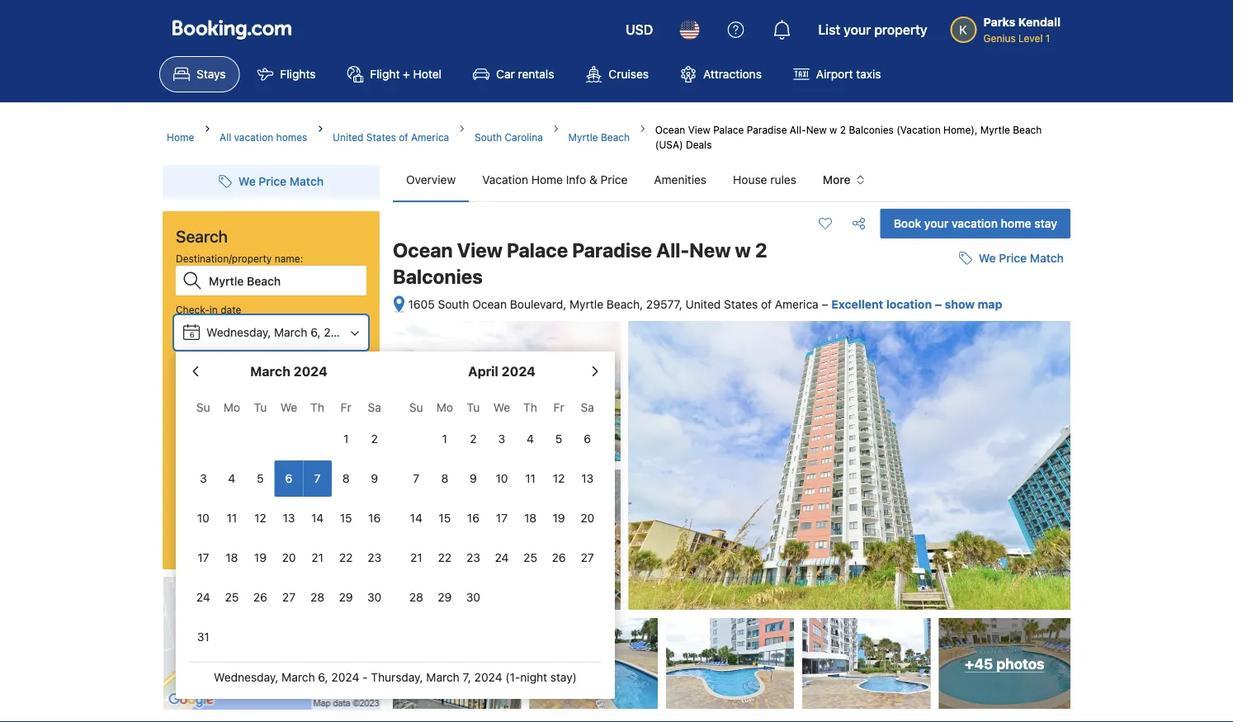 Task type: vqa. For each thing, say whether or not it's contained in the screenshot.


Task type: locate. For each thing, give the bounding box(es) containing it.
1 22 from the left
[[339, 551, 353, 565]]

2
[[840, 124, 846, 135], [755, 239, 768, 262], [371, 432, 378, 446], [470, 432, 477, 446]]

15 right 14 checkbox
[[340, 512, 352, 525]]

show on map button
[[163, 576, 381, 711], [222, 644, 322, 673]]

21
[[311, 551, 324, 565], [410, 551, 422, 565]]

stay
[[1035, 217, 1058, 230], [212, 403, 231, 415]]

stay right the 'home'
[[1035, 217, 1058, 230]]

2 su from the left
[[409, 401, 423, 415]]

states down cumberledge
[[937, 489, 967, 501]]

8 right 7 option
[[441, 472, 449, 486]]

0 horizontal spatial &
[[254, 466, 262, 477]]

8 March 2024 checkbox
[[332, 461, 360, 497]]

ocean view palace paradise all-new w 2 balconies (vacation home), myrtle beach (usa) deals link
[[655, 124, 1042, 150]]

good 6 reviews
[[977, 340, 1021, 368]]

1 14 from the left
[[311, 512, 324, 525]]

22 April 2024 checkbox
[[431, 540, 459, 576]]

balconies up the 1605
[[393, 265, 483, 288]]

mo for april
[[437, 401, 453, 415]]

date for check-in date
[[221, 304, 241, 315]]

0 horizontal spatial 8
[[342, 472, 350, 486]]

states down flight
[[366, 131, 396, 143]]

palace inside 'ocean view palace paradise all-new w 2 balconies'
[[507, 239, 568, 262]]

5 inside checkbox
[[257, 472, 264, 486]]

2 right the 1 option
[[470, 432, 477, 446]]

w inside the ocean view palace paradise all-new w 2 balconies (vacation home), myrtle beach (usa) deals
[[830, 124, 838, 135]]

sa up 2 "checkbox" on the left of the page
[[368, 401, 381, 415]]

24
[[495, 551, 509, 565], [196, 591, 210, 604]]

22 right 21 option at bottom left
[[339, 551, 353, 565]]

1 horizontal spatial paradise
[[747, 124, 787, 135]]

0 horizontal spatial the
[[918, 391, 934, 403]]

1 – from the left
[[822, 298, 829, 311]]

1 vertical spatial &
[[254, 466, 262, 477]]

2 grid from the left
[[402, 391, 602, 616]]

view inside the ocean view palace paradise all-new w 2 balconies (vacation home), myrtle beach (usa) deals
[[688, 124, 711, 135]]

home left all
[[167, 131, 194, 143]]

0 vertical spatial your
[[844, 22, 871, 38]]

16 for 16 march 2024 option
[[368, 512, 381, 525]]

car
[[496, 67, 515, 81]]

1 April 2024 checkbox
[[431, 421, 459, 457]]

1 vertical spatial 18
[[226, 551, 238, 565]]

your right book
[[925, 217, 949, 230]]

4 inside checkbox
[[228, 472, 236, 486]]

states
[[366, 131, 396, 143], [724, 298, 758, 311], [937, 489, 967, 501]]

balconies inside the ocean view palace paradise all-new w 2 balconies (vacation home), myrtle beach (usa) deals
[[849, 124, 894, 135]]

17 inside checkbox
[[496, 512, 508, 525]]

24 inside checkbox
[[495, 551, 509, 565]]

flights link
[[243, 56, 330, 92]]

1 vertical spatial wednesday,
[[214, 671, 279, 685]]

america up nearby
[[982, 489, 1020, 501]]

1 vertical spatial map
[[285, 652, 309, 665]]

0 horizontal spatial 7,
[[298, 375, 307, 389]]

all- inside 'ocean view palace paradise all-new w 2 balconies'
[[657, 239, 690, 262]]

1-
[[176, 403, 185, 415]]

thursday, inside button
[[206, 375, 259, 389]]

price right info
[[601, 173, 628, 187]]

1 vertical spatial vacation
[[952, 217, 998, 230]]

11 March 2024 checkbox
[[218, 500, 246, 537]]

13 down work
[[283, 512, 295, 525]]

search up 19 march 2024 option
[[250, 522, 292, 538]]

1 15 from the left
[[340, 512, 352, 525]]

1 horizontal spatial 30
[[466, 591, 481, 604]]

1 horizontal spatial 16
[[467, 512, 480, 525]]

2 April 2024 checkbox
[[459, 421, 488, 457]]

entire homes & apartments
[[191, 466, 318, 477]]

2 inside 2 "checkbox"
[[371, 432, 378, 446]]

we up to
[[870, 391, 886, 403]]

16 inside 16 march 2024 option
[[368, 512, 381, 525]]

14 March 2024 checkbox
[[303, 500, 332, 537]]

1 horizontal spatial 20
[[581, 512, 595, 525]]

property
[[875, 22, 928, 38]]

your account menu parks kendall genius level 1 element
[[951, 7, 1068, 45]]

2024 down the 'wednesday, march 6, 2024'
[[294, 364, 328, 379]]

0 vertical spatial &
[[590, 173, 598, 187]]

1 sa from the left
[[368, 401, 381, 415]]

palace
[[714, 124, 744, 135], [507, 239, 568, 262]]

stocked..
[[987, 442, 1033, 455]]

march for thursday, march 7, 2024
[[262, 375, 295, 389]]

0 vertical spatial match
[[290, 175, 324, 188]]

2 28 from the left
[[409, 591, 423, 604]]

price
[[601, 173, 628, 187], [259, 175, 287, 188], [999, 252, 1027, 265]]

2 up more "dropdown button"
[[840, 124, 846, 135]]

4 inside option
[[527, 432, 534, 446]]

(usa)
[[655, 139, 683, 150]]

0 horizontal spatial 10
[[197, 512, 210, 525]]

entire
[[191, 466, 218, 477]]

w inside 'ocean view palace paradise all-new w 2 balconies'
[[735, 239, 751, 262]]

we price match down all vacation homes link
[[239, 175, 324, 188]]

1 vertical spatial view
[[457, 239, 503, 262]]

10 inside option
[[496, 472, 508, 486]]

2 29 from the left
[[438, 591, 452, 604]]

2 sa from the left
[[581, 401, 594, 415]]

2 15 from the left
[[439, 512, 451, 525]]

22 for 22 checkbox
[[339, 551, 353, 565]]

united down flight + hotel link
[[333, 131, 364, 143]]

we down book your vacation home stay button
[[979, 252, 996, 265]]

7 March 2024 checkbox
[[303, 461, 332, 497]]

0 horizontal spatial tu
[[254, 401, 267, 415]]

1 vertical spatial check-
[[176, 353, 210, 365]]

rentals
[[518, 67, 554, 81]]

new up 1605 south ocean boulevard, myrtle beach, 29577, united states of america – excellent location – show map
[[690, 239, 731, 262]]

+45 photos
[[965, 655, 1045, 672]]

ocean view palace paradise all-new w 2 balconies
[[393, 239, 768, 288]]

grid for april
[[402, 391, 602, 616]]

1 horizontal spatial 15
[[439, 512, 451, 525]]

2 14 from the left
[[410, 512, 423, 525]]

28 left the 29 april 2024 checkbox
[[409, 591, 423, 604]]

1 horizontal spatial 27
[[581, 551, 594, 565]]

0 horizontal spatial america
[[411, 131, 449, 143]]

24 inside option
[[196, 591, 210, 604]]

th up 4 option
[[524, 401, 538, 415]]

0 horizontal spatial mo
[[224, 401, 240, 415]]

11 inside checkbox
[[525, 472, 536, 486]]

date right in
[[221, 304, 241, 315]]

click to open map view image
[[393, 295, 405, 314]]

17 left 18 option
[[198, 551, 209, 565]]

march for wednesday, march 6, 2024 - thursday, march 7, 2024 (1-night stay)
[[282, 671, 315, 685]]

was
[[993, 391, 1012, 403]]

beach inside the ocean view palace paradise all-new w 2 balconies (vacation home), myrtle beach (usa) deals
[[1013, 124, 1042, 135]]

night
[[185, 403, 209, 415], [521, 671, 548, 685]]

3 April 2024 checkbox
[[488, 421, 516, 457]]

24 for 24 march 2024 option
[[196, 591, 210, 604]]

1 28 from the left
[[310, 591, 325, 604]]

15 left 16 april 2024 option
[[439, 512, 451, 525]]

1 vertical spatial palace
[[507, 239, 568, 262]]

it
[[983, 391, 990, 403]]

17 March 2024 checkbox
[[189, 540, 218, 576]]

1 vertical spatial states
[[724, 298, 758, 311]]

– left excellent on the top of the page
[[822, 298, 829, 311]]

boulevard,
[[510, 298, 567, 311]]

29 March 2024 checkbox
[[332, 580, 360, 616]]

0 vertical spatial vacation
[[234, 131, 274, 143]]

13 right 12 april 2024 checkbox
[[581, 472, 594, 486]]

30 March 2024 checkbox
[[360, 580, 389, 616]]

13 inside 13 option
[[283, 512, 295, 525]]

1 vertical spatial 6,
[[318, 671, 328, 685]]

and down right
[[962, 416, 980, 429]]

new inside the ocean view palace paradise all-new w 2 balconies (vacation home), myrtle beach (usa) deals
[[806, 124, 827, 135]]

car rentals
[[496, 67, 554, 81]]

1 horizontal spatial price
[[601, 173, 628, 187]]

0 horizontal spatial 9
[[371, 472, 378, 486]]

11 April 2024 checkbox
[[516, 461, 545, 497]]

23 inside checkbox
[[467, 551, 480, 565]]

10 inside checkbox
[[197, 512, 210, 525]]

ocean up (usa)
[[655, 124, 686, 135]]

21 left the "22 april 2024" checkbox
[[410, 551, 422, 565]]

12 inside 12 april 2024 checkbox
[[553, 472, 565, 486]]

1 inside the 1 option
[[442, 432, 448, 446]]

map right the show
[[285, 652, 309, 665]]

palace up house
[[714, 124, 744, 135]]

new for ocean view palace paradise all-new w 2 balconies
[[690, 239, 731, 262]]

myrtle inside the ocean view palace paradise all-new w 2 balconies (vacation home), myrtle beach (usa) deals
[[981, 124, 1011, 135]]

0 horizontal spatial on
[[268, 652, 282, 665]]

1 8 from the left
[[342, 472, 350, 486]]

6 up work
[[285, 472, 293, 486]]

united states of america link
[[333, 130, 449, 145]]

mo for march
[[224, 401, 240, 415]]

1 16 from the left
[[368, 512, 381, 525]]

6
[[190, 330, 194, 339], [977, 356, 983, 368], [584, 432, 591, 446], [285, 472, 293, 486]]

20 inside 'checkbox'
[[581, 512, 595, 525]]

night down "check-out date"
[[185, 403, 209, 415]]

5 inside checkbox
[[556, 432, 563, 446]]

vacation left the 'home'
[[952, 217, 998, 230]]

18 April 2024 checkbox
[[516, 500, 545, 537]]

your inside list your property 'link'
[[844, 22, 871, 38]]

2 9 from the left
[[470, 472, 477, 486]]

0 horizontal spatial your
[[844, 22, 871, 38]]

south carolina
[[475, 131, 543, 143]]

2 30 from the left
[[466, 591, 481, 604]]

march inside button
[[262, 375, 295, 389]]

of inside we loved the location. it was close to everything and right on the beach. very clean and comfortable . lots of towels. pools and hot tubs were nice.  kitchen well stocked..
[[900, 429, 910, 442]]

1 for 1 option
[[343, 432, 349, 446]]

19 March 2024 checkbox
[[246, 540, 275, 576]]

15 for 15 checkbox
[[439, 512, 451, 525]]

5 right 4 option
[[556, 432, 563, 446]]

1 fr from the left
[[341, 401, 351, 415]]

9 for 9 checkbox on the left bottom of page
[[371, 472, 378, 486]]

stay inside search section
[[212, 403, 231, 415]]

2024 right april
[[502, 364, 536, 379]]

0 vertical spatial night
[[185, 403, 209, 415]]

mo up the 1 option
[[437, 401, 453, 415]]

1 horizontal spatial 24
[[495, 551, 509, 565]]

19 inside 19 march 2024 option
[[254, 551, 267, 565]]

15
[[340, 512, 352, 525], [439, 512, 451, 525]]

we price match button down all vacation homes link
[[212, 167, 330, 197]]

4 right 3 checkbox
[[527, 432, 534, 446]]

21 April 2024 checkbox
[[402, 540, 431, 576]]

wednesday, for wednesday, march 6, 2024
[[206, 326, 271, 339]]

2 22 from the left
[[438, 551, 452, 565]]

5 April 2024 checkbox
[[545, 421, 573, 457]]

price inside search section
[[259, 175, 287, 188]]

19
[[553, 512, 565, 525], [254, 551, 267, 565]]

14 for 14 checkbox
[[311, 512, 324, 525]]

16 right 15 checkbox
[[467, 512, 480, 525]]

balconies for ocean view palace paradise all-new w 2 balconies
[[393, 265, 483, 288]]

1 horizontal spatial all-
[[790, 124, 806, 135]]

25 for 25 checkbox
[[225, 591, 239, 604]]

1 horizontal spatial balconies
[[849, 124, 894, 135]]

6 inside good 6 reviews
[[977, 356, 983, 368]]

paradise up "beach,"
[[572, 239, 652, 262]]

6 down check-in date
[[190, 330, 194, 339]]

1 vertical spatial 5
[[257, 472, 264, 486]]

all
[[220, 131, 231, 143]]

we price match down the 'home'
[[979, 252, 1064, 265]]

7,
[[298, 375, 307, 389], [463, 671, 471, 685]]

3
[[498, 432, 506, 446], [200, 472, 207, 486]]

0 horizontal spatial 18
[[226, 551, 238, 565]]

2 16 from the left
[[467, 512, 480, 525]]

view inside 'ocean view palace paradise all-new w 2 balconies'
[[457, 239, 503, 262]]

20 inside checkbox
[[282, 551, 296, 565]]

view up deals
[[688, 124, 711, 135]]

the up comfortable
[[1002, 404, 1018, 416]]

2 inside 'ocean view palace paradise all-new w 2 balconies'
[[755, 239, 768, 262]]

su for april
[[409, 401, 423, 415]]

12 inside 12 option
[[254, 512, 267, 525]]

amenities link
[[641, 159, 720, 201]]

1 for the 1 option
[[442, 432, 448, 446]]

23
[[368, 551, 382, 565], [467, 551, 480, 565]]

1 grid from the left
[[189, 391, 389, 656]]

6 cell
[[275, 457, 303, 497]]

1 mo from the left
[[224, 401, 240, 415]]

27 inside "checkbox"
[[581, 551, 594, 565]]

ocean inside 'ocean view palace paradise all-new w 2 balconies'
[[393, 239, 453, 262]]

1 vertical spatial 10
[[197, 512, 210, 525]]

su right 1-
[[196, 401, 210, 415]]

9 April 2024 checkbox
[[459, 461, 488, 497]]

28 inside checkbox
[[310, 591, 325, 604]]

14 inside 'option'
[[410, 512, 423, 525]]

new
[[806, 124, 827, 135], [690, 239, 731, 262]]

th for april 2024
[[524, 401, 538, 415]]

19 for 19 checkbox
[[553, 512, 565, 525]]

on down it
[[986, 404, 999, 416]]

w up more
[[830, 124, 838, 135]]

0 vertical spatial w
[[830, 124, 838, 135]]

14 inside checkbox
[[311, 512, 324, 525]]

16 inside 16 april 2024 option
[[467, 512, 480, 525]]

1 7 from the left
[[314, 472, 321, 486]]

0 horizontal spatial 7
[[314, 472, 321, 486]]

beach left (usa)
[[601, 131, 630, 143]]

1 horizontal spatial 5
[[556, 432, 563, 446]]

0 vertical spatial date
[[221, 304, 241, 315]]

1 horizontal spatial 18
[[524, 512, 537, 525]]

1 23 from the left
[[368, 551, 382, 565]]

1 horizontal spatial 19
[[553, 512, 565, 525]]

march for wednesday, march 6, 2024
[[274, 326, 308, 339]]

1 tu from the left
[[254, 401, 267, 415]]

united states of america up "overview"
[[333, 131, 449, 143]]

20 right 19 march 2024 option
[[282, 551, 296, 565]]

all vacation homes link
[[220, 130, 307, 145]]

17 left 18 april 2024 option
[[496, 512, 508, 525]]

12 March 2024 checkbox
[[246, 500, 275, 537]]

8.8
[[1030, 532, 1050, 548]]

all- up "29577,"
[[657, 239, 690, 262]]

0 vertical spatial we price match
[[239, 175, 324, 188]]

7 cell
[[303, 457, 332, 497]]

13
[[581, 472, 594, 486], [283, 512, 295, 525]]

1 horizontal spatial ocean
[[473, 298, 507, 311]]

6 inside 6 april 2024 checkbox
[[584, 432, 591, 446]]

2 check- from the top
[[176, 353, 210, 365]]

th down march 2024
[[311, 401, 324, 415]]

we price match button inside search section
[[212, 167, 330, 197]]

18 for 18 april 2024 option
[[524, 512, 537, 525]]

1 vertical spatial night
[[521, 671, 548, 685]]

20 right 19 checkbox
[[581, 512, 595, 525]]

0 vertical spatial paradise
[[747, 124, 787, 135]]

date for check-out date
[[228, 353, 248, 365]]

america up "overview"
[[411, 131, 449, 143]]

14 left 15 checkbox
[[410, 512, 423, 525]]

5 for the 5 april 2024 checkbox
[[556, 432, 563, 446]]

0 horizontal spatial south
[[438, 298, 469, 311]]

14 right 13 option
[[311, 512, 324, 525]]

tu down thursday, march 7, 2024 button
[[254, 401, 267, 415]]

0 horizontal spatial view
[[457, 239, 503, 262]]

1 horizontal spatial 13
[[581, 472, 594, 486]]

8 April 2024 checkbox
[[431, 461, 459, 497]]

21 inside checkbox
[[410, 551, 422, 565]]

home),
[[944, 124, 978, 135]]

11 for 11 option
[[227, 512, 237, 525]]

1 horizontal spatial match
[[1030, 252, 1064, 265]]

top-rated beach nearby
[[872, 532, 1020, 548]]

date right out
[[228, 353, 248, 365]]

0 horizontal spatial 30
[[367, 591, 382, 604]]

in
[[210, 304, 218, 315]]

of
[[399, 131, 408, 143], [761, 298, 772, 311], [900, 429, 910, 442], [970, 489, 979, 501]]

1 vertical spatial all-
[[657, 239, 690, 262]]

20 for 20 'checkbox'
[[581, 512, 595, 525]]

2 fr from the left
[[554, 401, 565, 415]]

0 horizontal spatial 26
[[253, 591, 267, 604]]

23 March 2024 checkbox
[[360, 540, 389, 576]]

2 mo from the left
[[437, 401, 453, 415]]

26 April 2024 checkbox
[[545, 540, 573, 576]]

stays link
[[159, 56, 240, 92]]

0 vertical spatial 20
[[581, 512, 595, 525]]

–
[[822, 298, 829, 311], [935, 298, 942, 311]]

tu for march 2024
[[254, 401, 267, 415]]

14
[[311, 512, 324, 525], [410, 512, 423, 525]]

15 March 2024 checkbox
[[332, 500, 360, 537]]

1 horizontal spatial stay
[[1035, 217, 1058, 230]]

19 right 18 april 2024 option
[[553, 512, 565, 525]]

0 horizontal spatial –
[[822, 298, 829, 311]]

united states of america
[[333, 131, 449, 143], [904, 489, 1020, 501]]

3 right 2 option
[[498, 432, 506, 446]]

2 21 from the left
[[410, 551, 422, 565]]

1 21 from the left
[[311, 551, 324, 565]]

1 horizontal spatial beach
[[1013, 124, 1042, 135]]

fr up the 5 april 2024 checkbox
[[554, 401, 565, 415]]

7 April 2024 checkbox
[[402, 461, 431, 497]]

all-
[[790, 124, 806, 135], [657, 239, 690, 262]]

0 horizontal spatial beach
[[601, 131, 630, 143]]

27 inside option
[[282, 591, 296, 604]]

18 right 17 option
[[226, 551, 238, 565]]

23 inside option
[[368, 551, 382, 565]]

cumberledge
[[888, 473, 951, 484]]

1 check- from the top
[[176, 304, 210, 315]]

29 April 2024 checkbox
[[431, 580, 459, 616]]

15 for 15 option
[[340, 512, 352, 525]]

1 vertical spatial 20
[[282, 551, 296, 565]]

25 for 25 april 2024 option
[[524, 551, 538, 565]]

all vacation homes
[[220, 131, 307, 143]]

balconies inside 'ocean view palace paradise all-new w 2 balconies'
[[393, 265, 483, 288]]

20 for 20 march 2024 checkbox
[[282, 551, 296, 565]]

2 th from the left
[[524, 401, 538, 415]]

1 horizontal spatial 7
[[413, 472, 420, 486]]

28 inside option
[[409, 591, 423, 604]]

grid for march
[[189, 391, 389, 656]]

2 7 from the left
[[413, 472, 420, 486]]

view for ocean view palace paradise all-new w 2 balconies (vacation home), myrtle beach (usa) deals
[[688, 124, 711, 135]]

0 horizontal spatial th
[[311, 401, 324, 415]]

0 vertical spatial 19
[[553, 512, 565, 525]]

19 inside 19 checkbox
[[553, 512, 565, 525]]

.
[[870, 429, 873, 442]]

6 left reviews
[[977, 356, 983, 368]]

4 for 4 march 2024 checkbox
[[228, 472, 236, 486]]

loved
[[888, 391, 915, 403]]

ocean inside the ocean view palace paradise all-new w 2 balconies (vacation home), myrtle beach (usa) deals
[[655, 124, 686, 135]]

0 vertical spatial 27
[[581, 551, 594, 565]]

palace up the boulevard,
[[507, 239, 568, 262]]

0 horizontal spatial 12
[[254, 512, 267, 525]]

0 vertical spatial 10
[[496, 472, 508, 486]]

0 vertical spatial search
[[176, 226, 228, 246]]

13 April 2024 checkbox
[[573, 461, 602, 497]]

carolina
[[505, 131, 543, 143]]

2 8 from the left
[[441, 472, 449, 486]]

list
[[819, 22, 841, 38]]

& inside search section
[[254, 466, 262, 477]]

ocean
[[655, 124, 686, 135], [393, 239, 453, 262], [473, 298, 507, 311]]

0 vertical spatial 24
[[495, 551, 509, 565]]

17 inside option
[[198, 551, 209, 565]]

on inside search section
[[268, 652, 282, 665]]

0 horizontal spatial 19
[[254, 551, 267, 565]]

18 right the 17 april 2024 checkbox
[[524, 512, 537, 525]]

1 inside 1 option
[[343, 432, 349, 446]]

2 horizontal spatial ocean
[[655, 124, 686, 135]]

25 inside option
[[524, 551, 538, 565]]

palace inside the ocean view palace paradise all-new w 2 balconies (vacation home), myrtle beach (usa) deals
[[714, 124, 744, 135]]

1 su from the left
[[196, 401, 210, 415]]

7 inside cell
[[314, 472, 321, 486]]

25 March 2024 checkbox
[[218, 580, 246, 616]]

0 vertical spatial united states of america
[[333, 131, 449, 143]]

new up more
[[806, 124, 827, 135]]

27
[[581, 551, 594, 565], [282, 591, 296, 604]]

1 horizontal spatial america
[[775, 298, 819, 311]]

house rules
[[733, 173, 797, 187]]

map right show
[[978, 298, 1003, 311]]

16 March 2024 checkbox
[[360, 500, 389, 537]]

1 left 2 "checkbox" on the left of the page
[[343, 432, 349, 446]]

united right "29577,"
[[686, 298, 721, 311]]

list your property link
[[809, 10, 938, 50]]

wednesday, down in
[[206, 326, 271, 339]]

new inside 'ocean view palace paradise all-new w 2 balconies'
[[690, 239, 731, 262]]

1 horizontal spatial 22
[[438, 551, 452, 565]]

myrtle right the home),
[[981, 124, 1011, 135]]

states inside united states of america link
[[366, 131, 396, 143]]

14 April 2024 checkbox
[[402, 500, 431, 537]]

all- up rules
[[790, 124, 806, 135]]

stays
[[197, 67, 226, 81]]

2 23 from the left
[[467, 551, 480, 565]]

6, left the -
[[318, 671, 328, 685]]

vacation home info & price
[[482, 173, 628, 187]]

0 horizontal spatial we price match
[[239, 175, 324, 188]]

check- for in
[[176, 304, 210, 315]]

0 horizontal spatial thursday,
[[206, 375, 259, 389]]

24 April 2024 checkbox
[[488, 540, 516, 576]]

25 inside checkbox
[[225, 591, 239, 604]]

1 th from the left
[[311, 401, 324, 415]]

1 vertical spatial on
[[268, 652, 282, 665]]

match
[[290, 175, 324, 188], [1030, 252, 1064, 265]]

united
[[333, 131, 364, 143], [686, 298, 721, 311], [904, 489, 934, 501]]

26 March 2024 checkbox
[[246, 580, 275, 616]]

fr
[[341, 401, 351, 415], [554, 401, 565, 415]]

0 horizontal spatial sa
[[368, 401, 381, 415]]

16 April 2024 checkbox
[[459, 500, 488, 537]]

9 right 8 april 2024 option
[[470, 472, 477, 486]]

4 April 2024 checkbox
[[516, 421, 545, 457]]

0 horizontal spatial united states of america
[[333, 131, 449, 143]]

1 9 from the left
[[371, 472, 378, 486]]

– left show
[[935, 298, 942, 311]]

night left stay)
[[521, 671, 548, 685]]

0 horizontal spatial 20
[[282, 551, 296, 565]]

15 inside checkbox
[[439, 512, 451, 525]]

we loved the location. it was close to everything and right on the beach. very clean and comfortable . lots of towels. pools and hot tubs were nice.  kitchen well stocked..
[[870, 391, 1045, 455]]

22 March 2024 checkbox
[[332, 540, 360, 576]]

24 left 25 checkbox
[[196, 591, 210, 604]]

20
[[581, 512, 595, 525], [282, 551, 296, 565]]

3 for 3 checkbox
[[498, 432, 506, 446]]

21 left 22 checkbox
[[311, 551, 324, 565]]

2 inside 2 option
[[470, 432, 477, 446]]

all- inside the ocean view palace paradise all-new w 2 balconies (vacation home), myrtle beach (usa) deals
[[790, 124, 806, 135]]

on
[[986, 404, 999, 416], [268, 652, 282, 665]]

23 April 2024 checkbox
[[459, 540, 488, 576]]

rated good element
[[863, 338, 1021, 358]]

2 tu from the left
[[467, 401, 480, 415]]

27 April 2024 checkbox
[[573, 540, 602, 576]]

23 left 24 checkbox
[[467, 551, 480, 565]]

thursday, right the -
[[371, 671, 423, 685]]

overview
[[406, 173, 456, 187]]

th
[[311, 401, 324, 415], [524, 401, 538, 415]]

tu
[[254, 401, 267, 415], [467, 401, 480, 415]]

1 29 from the left
[[339, 591, 353, 604]]

Where are you going? field
[[202, 266, 367, 296]]

0 horizontal spatial match
[[290, 175, 324, 188]]

13 inside the 13 april 2024 option
[[581, 472, 594, 486]]

tu for april 2024
[[467, 401, 480, 415]]

6 inside the 6 option
[[285, 472, 293, 486]]

9 inside 9 checkbox
[[371, 472, 378, 486]]

23 for '23' option in the left of the page
[[368, 551, 382, 565]]

your inside book your vacation home stay button
[[925, 217, 949, 230]]

9 inside the 9 april 2024 option
[[470, 472, 477, 486]]

ocean up the 1605
[[393, 239, 453, 262]]

1 vertical spatial match
[[1030, 252, 1064, 265]]

1 horizontal spatial your
[[925, 217, 949, 230]]

1 vertical spatial 17
[[198, 551, 209, 565]]

and left hot in the bottom of the page
[[982, 429, 1000, 442]]

homes
[[276, 131, 307, 143], [221, 466, 252, 477]]

south right the 1605
[[438, 298, 469, 311]]

date
[[221, 304, 241, 315], [228, 353, 248, 365]]

flight
[[370, 67, 400, 81]]

9 right 8 march 2024 option
[[371, 472, 378, 486]]

everything
[[883, 404, 935, 416]]

paradise inside 'ocean view palace paradise all-new w 2 balconies'
[[572, 239, 652, 262]]

23 right 22 checkbox
[[368, 551, 382, 565]]

0 horizontal spatial 11
[[227, 512, 237, 525]]

0 horizontal spatial united
[[333, 131, 364, 143]]

paradise inside the ocean view palace paradise all-new w 2 balconies (vacation home), myrtle beach (usa) deals
[[747, 124, 787, 135]]

paradise
[[747, 124, 787, 135], [572, 239, 652, 262]]

0 vertical spatial states
[[366, 131, 396, 143]]

the up everything
[[918, 391, 934, 403]]

0 horizontal spatial 5
[[257, 472, 264, 486]]

your for list
[[844, 22, 871, 38]]

21 inside option
[[311, 551, 324, 565]]

on right the show
[[268, 652, 282, 665]]

your
[[844, 22, 871, 38], [925, 217, 949, 230]]

11 inside option
[[227, 512, 237, 525]]

1 horizontal spatial map
[[978, 298, 1003, 311]]

2 vertical spatial america
[[982, 489, 1020, 501]]

1 vertical spatial your
[[925, 217, 949, 230]]

30
[[367, 591, 382, 604], [466, 591, 481, 604]]

5 up "for"
[[257, 472, 264, 486]]

28 right 27 option
[[310, 591, 325, 604]]

rules
[[771, 173, 797, 187]]

0 horizontal spatial 22
[[339, 551, 353, 565]]

good
[[988, 340, 1021, 356]]

check- up "check-out date"
[[176, 304, 210, 315]]

15 inside option
[[340, 512, 352, 525]]

5 March 2024 checkbox
[[246, 461, 275, 497]]

1 vertical spatial 27
[[282, 591, 296, 604]]

0 vertical spatial 17
[[496, 512, 508, 525]]

5 for the '5 march 2024' checkbox
[[257, 472, 264, 486]]

myrtle
[[981, 124, 1011, 135], [569, 131, 598, 143], [570, 298, 604, 311]]

grid
[[189, 391, 389, 656], [402, 391, 602, 616]]

top-
[[872, 532, 901, 548]]

& up "for"
[[254, 466, 262, 477]]

3 for 3 march 2024 checkbox
[[200, 472, 207, 486]]



Task type: describe. For each thing, give the bounding box(es) containing it.
list your property
[[819, 22, 928, 38]]

7, inside thursday, march 7, 2024 button
[[298, 375, 307, 389]]

13 March 2024 checkbox
[[275, 500, 303, 537]]

home
[[1001, 217, 1032, 230]]

13 for the 13 april 2024 option
[[581, 472, 594, 486]]

2 vertical spatial ocean
[[473, 298, 507, 311]]

destination/property
[[176, 253, 272, 264]]

destination/property name:
[[176, 253, 303, 264]]

for
[[251, 487, 264, 499]]

17 for 17 option
[[198, 551, 209, 565]]

31 March 2024 checkbox
[[189, 619, 218, 656]]

wednesday, march 6, 2024 - thursday, march 7, 2024 (1-night stay)
[[214, 671, 577, 685]]

we price match inside search section
[[239, 175, 324, 188]]

6 March 2024 checkbox
[[275, 461, 303, 497]]

1 horizontal spatial homes
[[276, 131, 307, 143]]

paradise for ocean view palace paradise all-new w 2 balconies
[[572, 239, 652, 262]]

21 for 21 april 2024 checkbox at the left bottom of page
[[410, 551, 422, 565]]

search section
[[156, 152, 615, 711]]

0 vertical spatial map
[[978, 298, 1003, 311]]

18 for 18 option
[[226, 551, 238, 565]]

1 horizontal spatial south
[[475, 131, 502, 143]]

0 vertical spatial united
[[333, 131, 364, 143]]

14 for 14 april 2024 'option'
[[410, 512, 423, 525]]

1 March 2024 checkbox
[[332, 421, 360, 457]]

clean
[[932, 416, 959, 429]]

-
[[363, 671, 368, 685]]

(vacation
[[897, 124, 941, 135]]

2 horizontal spatial states
[[937, 489, 967, 501]]

17 for the 17 april 2024 checkbox
[[496, 512, 508, 525]]

19 April 2024 checkbox
[[545, 500, 573, 537]]

beach.
[[870, 416, 903, 429]]

su for march
[[196, 401, 210, 415]]

nearby
[[977, 532, 1020, 548]]

photos
[[997, 655, 1045, 672]]

more
[[823, 173, 851, 187]]

kendall
[[1019, 15, 1061, 29]]

9 March 2024 checkbox
[[360, 461, 389, 497]]

10 for 10 march 2024 checkbox
[[197, 512, 210, 525]]

usd
[[626, 22, 653, 38]]

we up 3 checkbox
[[494, 401, 511, 415]]

traveling
[[208, 487, 248, 499]]

were
[[870, 442, 894, 455]]

comfortable
[[983, 416, 1044, 429]]

close
[[1015, 391, 1042, 403]]

6, for wednesday, march 6, 2024 - thursday, march 7, 2024 (1-night stay)
[[318, 671, 328, 685]]

ocean view palace paradise all-new w 2 balconies (vacation home), myrtle beach (usa) deals
[[655, 124, 1042, 150]]

12 April 2024 checkbox
[[545, 461, 573, 497]]

apartments
[[264, 466, 318, 477]]

1 horizontal spatial united
[[686, 298, 721, 311]]

i'm
[[191, 487, 205, 499]]

21 for 21 option at bottom left
[[311, 551, 324, 565]]

myrtle up info
[[569, 131, 598, 143]]

check-in date
[[176, 304, 241, 315]]

2 horizontal spatial america
[[982, 489, 1020, 501]]

myrtle beach link
[[569, 130, 630, 145]]

parks kendall genius level 1
[[984, 15, 1061, 44]]

29 for the 29 april 2024 checkbox
[[438, 591, 452, 604]]

tubs
[[1022, 429, 1045, 442]]

right
[[960, 404, 983, 416]]

2 horizontal spatial united
[[904, 489, 934, 501]]

i'm traveling for work
[[191, 487, 289, 499]]

genius
[[984, 32, 1016, 44]]

0 horizontal spatial night
[[185, 403, 209, 415]]

location.
[[937, 391, 980, 403]]

show on map
[[235, 652, 309, 665]]

sa for march 2024
[[368, 401, 381, 415]]

8 for 8 april 2024 option
[[441, 472, 449, 486]]

deals
[[686, 139, 712, 150]]

8 for 8 march 2024 option
[[342, 472, 350, 486]]

ocean for ocean view palace paradise all-new w 2 balconies (vacation home), myrtle beach (usa) deals
[[655, 124, 686, 135]]

car rentals link
[[459, 56, 568, 92]]

1 horizontal spatial and
[[962, 416, 980, 429]]

thursday, march 7, 2024 button
[[176, 367, 367, 398]]

10 April 2024 checkbox
[[488, 461, 516, 497]]

pools
[[951, 429, 979, 442]]

match inside search section
[[290, 175, 324, 188]]

wednesday, march 6, 2024
[[206, 326, 352, 339]]

2 horizontal spatial price
[[999, 252, 1027, 265]]

7 for 7 march 2024 option at the left of page
[[314, 472, 321, 486]]

7 for 7 option
[[413, 472, 420, 486]]

20 March 2024 checkbox
[[275, 540, 303, 576]]

15 April 2024 checkbox
[[431, 500, 459, 537]]

0 horizontal spatial home
[[167, 131, 194, 143]]

28 for the '28 april 2024' option
[[409, 591, 423, 604]]

paradise for ocean view palace paradise all-new w 2 balconies (vacation home), myrtle beach (usa) deals
[[747, 124, 787, 135]]

all- for ocean view palace paradise all-new w 2 balconies
[[657, 239, 690, 262]]

hot
[[1003, 429, 1020, 442]]

21 March 2024 checkbox
[[303, 540, 332, 576]]

+
[[403, 67, 410, 81]]

2 March 2024 checkbox
[[360, 421, 389, 457]]

we inside we loved the location. it was close to everything and right on the beach. very clean and comfortable . lots of towels. pools and hot tubs were nice.  kitchen well stocked..
[[870, 391, 886, 403]]

cruises
[[609, 67, 649, 81]]

top-rated beach nearby element
[[863, 530, 1020, 550]]

th for march 2024
[[311, 401, 324, 415]]

book your vacation home stay
[[894, 217, 1058, 230]]

1 horizontal spatial we price match button
[[953, 244, 1071, 273]]

location
[[887, 298, 932, 311]]

flights
[[280, 67, 316, 81]]

kitchen
[[924, 442, 961, 455]]

29577,
[[646, 298, 683, 311]]

fr for april 2024
[[554, 401, 565, 415]]

towels.
[[913, 429, 948, 442]]

work
[[267, 487, 289, 499]]

w for ocean view palace paradise all-new w 2 balconies
[[735, 239, 751, 262]]

1 horizontal spatial the
[[1002, 404, 1018, 416]]

next image
[[1056, 419, 1066, 429]]

amenities
[[654, 173, 707, 187]]

book your vacation home stay button
[[881, 209, 1071, 239]]

all- for ocean view palace paradise all-new w 2 balconies (vacation home), myrtle beach (usa) deals
[[790, 124, 806, 135]]

13 for 13 option
[[283, 512, 295, 525]]

booking.com image
[[173, 20, 291, 40]]

0 horizontal spatial vacation
[[234, 131, 274, 143]]

0 horizontal spatial and
[[938, 404, 957, 416]]

home link
[[167, 130, 194, 145]]

2 horizontal spatial and
[[982, 429, 1000, 442]]

12 for 12 option
[[254, 512, 267, 525]]

2 inside the ocean view palace paradise all-new w 2 balconies (vacation home), myrtle beach (usa) deals
[[840, 124, 846, 135]]

check- for out
[[176, 353, 210, 365]]

balconies for ocean view palace paradise all-new w 2 balconies (vacation home), myrtle beach (usa) deals
[[849, 124, 894, 135]]

show
[[945, 298, 975, 311]]

23 for 23 april 2024 checkbox
[[467, 551, 480, 565]]

we down all vacation homes link
[[239, 175, 256, 188]]

your for book
[[925, 217, 949, 230]]

fr for march 2024
[[341, 401, 351, 415]]

8.8 element
[[1026, 526, 1054, 554]]

+45
[[965, 655, 993, 672]]

taxis
[[857, 67, 881, 81]]

25 April 2024 checkbox
[[516, 540, 545, 576]]

2 – from the left
[[935, 298, 942, 311]]

view for ocean view palace paradise all-new w 2 balconies
[[457, 239, 503, 262]]

palace for ocean view palace paradise all-new w 2 balconies
[[507, 239, 568, 262]]

0 horizontal spatial search
[[176, 226, 228, 246]]

airport taxis
[[817, 67, 881, 81]]

27 for 27 option
[[282, 591, 296, 604]]

excellent location – show map button
[[832, 298, 1003, 311]]

4 March 2024 checkbox
[[218, 461, 246, 497]]

1 horizontal spatial 26
[[552, 551, 566, 565]]

check-out date
[[176, 353, 248, 365]]

6, for wednesday, march 6, 2024
[[311, 326, 321, 339]]

+45 photos link
[[939, 619, 1071, 709]]

w for ocean view palace paradise all-new w 2 balconies (vacation home), myrtle beach (usa) deals
[[830, 124, 838, 135]]

attractions
[[704, 67, 762, 81]]

24 for 24 checkbox
[[495, 551, 509, 565]]

1 vertical spatial south
[[438, 298, 469, 311]]

previous image
[[851, 419, 861, 429]]

1 horizontal spatial united states of america
[[904, 489, 1020, 501]]

28 March 2024 checkbox
[[303, 580, 332, 616]]

28 for 28 checkbox on the left bottom
[[310, 591, 325, 604]]

29 for 29 checkbox
[[339, 591, 353, 604]]

1 vertical spatial 7,
[[463, 671, 471, 685]]

attractions link
[[666, 56, 776, 92]]

stay inside book your vacation home stay button
[[1035, 217, 1058, 230]]

wednesday, for wednesday, march 6, 2024 - thursday, march 7, 2024 (1-night stay)
[[214, 671, 279, 685]]

24 March 2024 checkbox
[[189, 580, 218, 616]]

22 for the "22 april 2024" checkbox
[[438, 551, 452, 565]]

more button
[[810, 159, 881, 201]]

palace for ocean view palace paradise all-new w 2 balconies (vacation home), myrtle beach (usa) deals
[[714, 124, 744, 135]]

new for ocean view palace paradise all-new w 2 balconies (vacation home), myrtle beach (usa) deals
[[806, 124, 827, 135]]

myrtle left "beach,"
[[570, 298, 604, 311]]

12 for 12 april 2024 checkbox
[[553, 472, 565, 486]]

11 for 11 checkbox on the left
[[525, 472, 536, 486]]

1 vertical spatial 26
[[253, 591, 267, 604]]

rated
[[901, 532, 933, 548]]

10 March 2024 checkbox
[[189, 500, 218, 537]]

1 horizontal spatial we price match
[[979, 252, 1064, 265]]

parks
[[984, 15, 1016, 29]]

0 vertical spatial america
[[411, 131, 449, 143]]

9 for the 9 april 2024 option
[[470, 472, 477, 486]]

map inside search section
[[285, 652, 309, 665]]

april 2024
[[468, 364, 536, 379]]

scored 7.7 element
[[1028, 340, 1054, 367]]

name:
[[275, 253, 303, 264]]

17 April 2024 checkbox
[[488, 500, 516, 537]]

stay)
[[551, 671, 577, 685]]

we down thursday, march 7, 2024 on the bottom left of the page
[[281, 401, 297, 415]]

27 for 27 "checkbox"
[[581, 551, 594, 565]]

6 April 2024 checkbox
[[573, 421, 602, 457]]

30 April 2024 checkbox
[[459, 580, 488, 616]]

ocean for ocean view palace paradise all-new w 2 balconies
[[393, 239, 453, 262]]

sa for april 2024
[[581, 401, 594, 415]]

2024 up march 2024
[[324, 326, 352, 339]]

out
[[210, 353, 225, 365]]

1605
[[408, 298, 435, 311]]

18 March 2024 checkbox
[[218, 540, 246, 576]]

house rules link
[[720, 159, 810, 201]]

2024 left (1-
[[475, 671, 503, 685]]

search button
[[176, 510, 367, 550]]

(1-
[[506, 671, 521, 685]]

2024 inside button
[[310, 375, 338, 389]]

search inside button
[[250, 522, 292, 538]]

4 for 4 option
[[527, 432, 534, 446]]

10 for 10 april 2024 option
[[496, 472, 508, 486]]

on inside we loved the location. it was close to everything and right on the beach. very clean and comfortable . lots of towels. pools and hot tubs were nice.  kitchen well stocked..
[[986, 404, 999, 416]]

31
[[197, 630, 210, 644]]

excellent
[[832, 298, 884, 311]]

hotel
[[413, 67, 442, 81]]

1 horizontal spatial &
[[590, 173, 598, 187]]

homes inside search section
[[221, 466, 252, 477]]

nice.
[[897, 442, 921, 455]]

well
[[964, 442, 984, 455]]

2024 left the -
[[331, 671, 359, 685]]

book
[[894, 217, 922, 230]]

1 horizontal spatial home
[[532, 173, 563, 187]]

16 for 16 april 2024 option
[[467, 512, 480, 525]]

lots
[[876, 429, 897, 442]]

3 March 2024 checkbox
[[189, 461, 218, 497]]

20 April 2024 checkbox
[[573, 500, 602, 537]]

19 for 19 march 2024 option
[[254, 551, 267, 565]]

airport taxis link
[[779, 56, 896, 92]]

1-night stay
[[176, 403, 231, 415]]

show
[[235, 652, 265, 665]]

vacation inside button
[[952, 217, 998, 230]]

1 30 from the left
[[367, 591, 382, 604]]

28 April 2024 checkbox
[[402, 580, 431, 616]]

1 inside the parks kendall genius level 1
[[1046, 32, 1051, 44]]

27 March 2024 checkbox
[[275, 580, 303, 616]]

1 horizontal spatial thursday,
[[371, 671, 423, 685]]

1 horizontal spatial states
[[724, 298, 758, 311]]

house
[[733, 173, 768, 187]]

very
[[906, 416, 929, 429]]

info
[[566, 173, 586, 187]]



